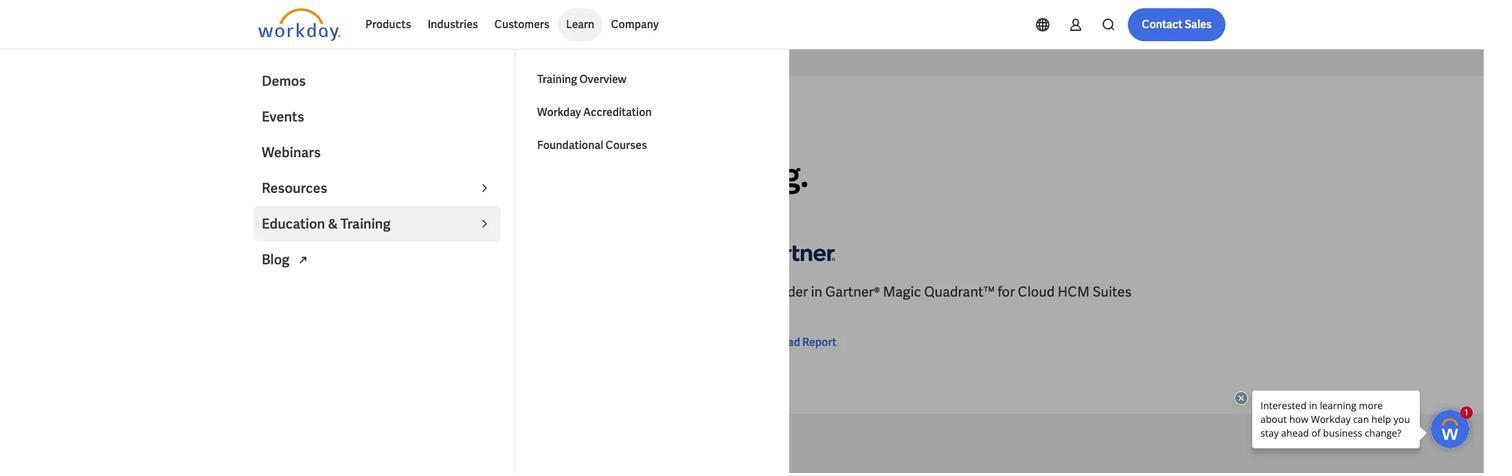 Task type: describe. For each thing, give the bounding box(es) containing it.
hcm
[[1058, 283, 1090, 301]]

contact
[[1142, 17, 1183, 32]]

gartner image for gartner®
[[753, 233, 836, 272]]

events
[[262, 108, 304, 126]]

a for a leader in gartner® magic quadrant™ for cloud hcm suites
[[753, 283, 763, 301]]

go to the homepage image
[[258, 8, 341, 41]]

what
[[258, 121, 287, 134]]

a leader in 2023 gartner® magic quadrant™ for cloud erp for service- centric enterprises
[[258, 283, 695, 321]]

report
[[803, 336, 837, 350]]

a for a leader in 2023 gartner® magic quadrant™ for cloud erp for service- centric enterprises
[[258, 283, 268, 301]]

products
[[366, 17, 411, 32]]

resources button
[[254, 170, 501, 206]]

demos
[[262, 72, 306, 90]]

industries button
[[420, 8, 486, 41]]

customers
[[495, 17, 550, 32]]

leader
[[288, 154, 382, 197]]

1 for from the left
[[536, 283, 553, 301]]

2 gartner® from the left
[[826, 283, 881, 301]]

a leader in gartner® magic quadrant™ for cloud hcm suites
[[753, 283, 1132, 301]]

in for 2023
[[317, 283, 328, 301]]

say
[[339, 121, 357, 134]]

gartner image for 2023
[[258, 233, 341, 272]]

products button
[[357, 8, 420, 41]]

in for finance,
[[388, 154, 416, 197]]

company button
[[603, 8, 667, 41]]

training inside dropdown button
[[341, 215, 391, 233]]

a for a leader in finance, hr, and planning.
[[258, 154, 281, 197]]

and
[[607, 154, 664, 197]]

events link
[[254, 99, 501, 135]]

webinars
[[262, 144, 321, 162]]

learn button
[[558, 8, 603, 41]]

in for gartner®
[[811, 283, 823, 301]]

analysts
[[289, 121, 338, 134]]

read report
[[775, 336, 837, 350]]

read report link
[[753, 335, 837, 351]]

2 magic from the left
[[883, 283, 922, 301]]

gartner® inside a leader in 2023 gartner® magic quadrant™ for cloud erp for service- centric enterprises
[[364, 283, 418, 301]]

leader for a leader in 2023 gartner® magic quadrant™ for cloud erp for service- centric enterprises
[[271, 283, 314, 301]]

2023
[[331, 283, 361, 301]]



Task type: vqa. For each thing, say whether or not it's contained in the screenshot.
the Success Plans LINK at the top of the page
no



Task type: locate. For each thing, give the bounding box(es) containing it.
read
[[775, 336, 801, 350]]

2 leader from the left
[[766, 283, 808, 301]]

contact sales
[[1142, 17, 1212, 32]]

gartner® up the report in the bottom right of the page
[[826, 283, 881, 301]]

learn
[[566, 17, 595, 32]]

1 vertical spatial training
[[341, 215, 391, 233]]

sales
[[1185, 17, 1212, 32]]

1 horizontal spatial gartner®
[[826, 283, 881, 301]]

planning.
[[670, 154, 809, 197]]

2 for from the left
[[624, 283, 641, 301]]

0 horizontal spatial in
[[317, 283, 328, 301]]

in
[[388, 154, 416, 197], [317, 283, 328, 301], [811, 283, 823, 301]]

leader up "read"
[[766, 283, 808, 301]]

suites
[[1093, 283, 1132, 301]]

gartner® down blog link
[[364, 283, 418, 301]]

blog
[[262, 251, 292, 269]]

2 gartner image from the left
[[753, 233, 836, 272]]

hr,
[[548, 154, 601, 197]]

for left hcm
[[998, 283, 1015, 301]]

a down what
[[258, 154, 281, 197]]

0 vertical spatial training
[[537, 72, 577, 87]]

gartner image
[[258, 233, 341, 272], [753, 233, 836, 272]]

in up the "education & training" dropdown button
[[388, 154, 416, 197]]

1 horizontal spatial cloud
[[1018, 283, 1055, 301]]

education & training
[[262, 215, 391, 233]]

for left erp on the left
[[536, 283, 553, 301]]

magic
[[421, 283, 459, 301], [883, 283, 922, 301]]

training overview
[[537, 72, 627, 87]]

demos link
[[254, 63, 501, 99]]

what analysts say
[[258, 121, 357, 134]]

blog link
[[254, 242, 501, 278]]

education & training button
[[254, 206, 501, 242]]

cloud left erp on the left
[[556, 283, 593, 301]]

0 horizontal spatial magic
[[421, 283, 459, 301]]

a
[[258, 154, 281, 197], [258, 283, 268, 301], [753, 283, 763, 301]]

1 gartner® from the left
[[364, 283, 418, 301]]

training inside 'link'
[[537, 72, 577, 87]]

quadrant™ inside a leader in 2023 gartner® magic quadrant™ for cloud erp for service- centric enterprises
[[462, 283, 533, 301]]

foundational
[[537, 138, 604, 153]]

finance,
[[423, 154, 541, 197]]

leader
[[271, 283, 314, 301], [766, 283, 808, 301]]

3 for from the left
[[998, 283, 1015, 301]]

foundational courses link
[[529, 129, 777, 162]]

1 gartner image from the left
[[258, 233, 341, 272]]

a up "read report" link on the bottom right
[[753, 283, 763, 301]]

workday accreditation
[[537, 105, 652, 120]]

centric
[[258, 303, 305, 321]]

service-
[[644, 283, 695, 301]]

in up the report in the bottom right of the page
[[811, 283, 823, 301]]

1 horizontal spatial leader
[[766, 283, 808, 301]]

0 horizontal spatial gartner®
[[364, 283, 418, 301]]

1 magic from the left
[[421, 283, 459, 301]]

1 horizontal spatial magic
[[883, 283, 922, 301]]

training right &
[[341, 215, 391, 233]]

cloud inside a leader in 2023 gartner® magic quadrant™ for cloud erp for service- centric enterprises
[[556, 283, 593, 301]]

industries
[[428, 17, 478, 32]]

in inside a leader in 2023 gartner® magic quadrant™ for cloud erp for service- centric enterprises
[[317, 283, 328, 301]]

customers button
[[486, 8, 558, 41]]

0 horizontal spatial for
[[536, 283, 553, 301]]

2 cloud from the left
[[1018, 283, 1055, 301]]

education
[[262, 215, 325, 233]]

workday accreditation link
[[529, 96, 777, 129]]

0 horizontal spatial cloud
[[556, 283, 593, 301]]

enterprises
[[307, 303, 379, 321]]

1 horizontal spatial for
[[624, 283, 641, 301]]

1 leader from the left
[[271, 283, 314, 301]]

accreditation
[[584, 105, 652, 120]]

for right erp on the left
[[624, 283, 641, 301]]

&
[[328, 215, 338, 233]]

leader up centric
[[271, 283, 314, 301]]

1 horizontal spatial quadrant™
[[925, 283, 995, 301]]

a leader in finance, hr, and planning.
[[258, 154, 809, 197]]

magic inside a leader in 2023 gartner® magic quadrant™ for cloud erp for service- centric enterprises
[[421, 283, 459, 301]]

1 horizontal spatial gartner image
[[753, 233, 836, 272]]

1 horizontal spatial in
[[388, 154, 416, 197]]

0 horizontal spatial leader
[[271, 283, 314, 301]]

1 cloud from the left
[[556, 283, 593, 301]]

resources
[[262, 179, 327, 197]]

in left 2023
[[317, 283, 328, 301]]

0 horizontal spatial training
[[341, 215, 391, 233]]

workday
[[537, 105, 581, 120]]

training up 'workday'
[[537, 72, 577, 87]]

training
[[537, 72, 577, 87], [341, 215, 391, 233]]

erp
[[596, 283, 621, 301]]

contact sales link
[[1129, 8, 1226, 41]]

courses
[[606, 138, 647, 153]]

leader inside a leader in 2023 gartner® magic quadrant™ for cloud erp for service- centric enterprises
[[271, 283, 314, 301]]

a up centric
[[258, 283, 268, 301]]

a inside a leader in 2023 gartner® magic quadrant™ for cloud erp for service- centric enterprises
[[258, 283, 268, 301]]

1 quadrant™ from the left
[[462, 283, 533, 301]]

cloud left hcm
[[1018, 283, 1055, 301]]

gartner®
[[364, 283, 418, 301], [826, 283, 881, 301]]

company
[[611, 17, 659, 32]]

leader for a leader in gartner® magic quadrant™ for cloud hcm suites
[[766, 283, 808, 301]]

quadrant™
[[462, 283, 533, 301], [925, 283, 995, 301]]

0 horizontal spatial gartner image
[[258, 233, 341, 272]]

foundational courses
[[537, 138, 647, 153]]

for
[[536, 283, 553, 301], [624, 283, 641, 301], [998, 283, 1015, 301]]

0 horizontal spatial quadrant™
[[462, 283, 533, 301]]

training overview link
[[529, 63, 777, 96]]

1 horizontal spatial training
[[537, 72, 577, 87]]

webinars link
[[254, 135, 501, 170]]

2 horizontal spatial in
[[811, 283, 823, 301]]

2 quadrant™ from the left
[[925, 283, 995, 301]]

opens in a new tab image
[[295, 252, 312, 269]]

overview
[[580, 72, 627, 87]]

cloud
[[556, 283, 593, 301], [1018, 283, 1055, 301]]

2 horizontal spatial for
[[998, 283, 1015, 301]]



